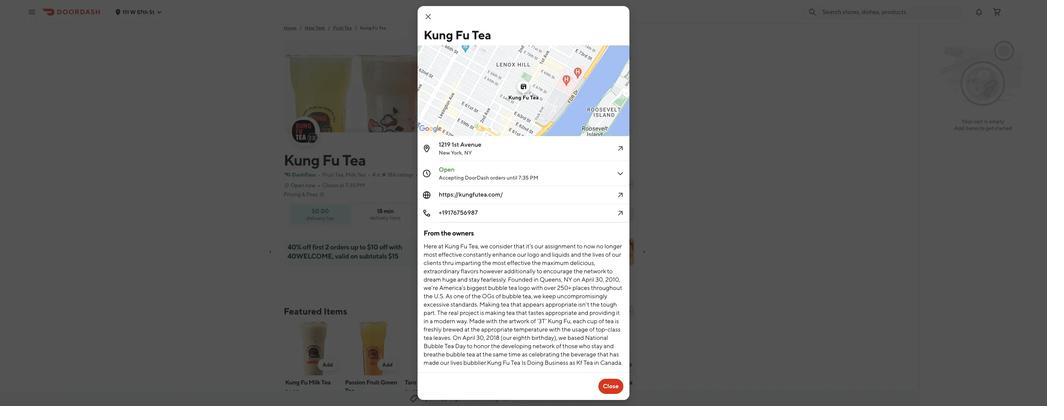 Task type: vqa. For each thing, say whether or not it's contained in the screenshot.
leftmost the off,
no



Task type: locate. For each thing, give the bounding box(es) containing it.
open up accepting
[[439, 166, 455, 173]]

1 horizontal spatial delivery
[[370, 215, 389, 221]]

stay up biggest
[[469, 276, 480, 284]]

we up constantly
[[481, 243, 488, 250]]

previous button of carousel image
[[611, 308, 617, 315]]

milk inside taro milk tea $6.75
[[418, 379, 429, 386]]

fruit tea link
[[333, 24, 352, 32]]

0 vertical spatial network
[[584, 268, 606, 275]]

to down cart
[[980, 125, 985, 131]]

click item image for +19176756987
[[616, 209, 625, 218]]

0 vertical spatial appropriate
[[546, 301, 577, 308]]

•
[[318, 172, 320, 178], [368, 172, 370, 178], [416, 172, 418, 178], [318, 182, 320, 188]]

fee right the free
[[500, 395, 509, 402]]

is right cart
[[985, 118, 988, 125]]

on
[[453, 335, 462, 342]]

0 horizontal spatial lives
[[451, 360, 463, 367]]

0 vertical spatial open
[[439, 166, 455, 173]]

get left the free
[[455, 395, 464, 402]]

appropriate down keep on the right bottom
[[546, 301, 577, 308]]

milk for tea,
[[346, 172, 356, 178]]

0 horizontal spatial milk
[[309, 379, 320, 386]]

info
[[621, 181, 631, 187]]

1 vertical spatial get
[[455, 395, 464, 402]]

0 horizontal spatial most
[[424, 251, 437, 259]]

on inside 40% off first 2 orders up to $10 off with 40welcome, valid on subtotals $15
[[350, 252, 358, 260]]

2 horizontal spatial we
[[559, 335, 567, 342]]

1 vertical spatial new
[[439, 150, 450, 156]]

1 / from the left
[[300, 25, 302, 31]]

2 horizontal spatial milk
[[418, 379, 429, 386]]

2 horizontal spatial delivery
[[477, 395, 499, 402]]

1 horizontal spatial is
[[615, 318, 619, 325]]

2 click item image from the top
[[616, 191, 625, 200]]

click item image down more info
[[616, 191, 625, 200]]

of
[[606, 251, 611, 259], [465, 293, 471, 300], [496, 293, 501, 300], [531, 318, 536, 325], [599, 318, 604, 325], [590, 326, 595, 333], [556, 343, 562, 350]]

click item image right 3
[[616, 209, 625, 218]]

of left '3t'
[[531, 318, 536, 325]]

close button
[[599, 379, 624, 394]]

$6.25
[[285, 389, 299, 396]]

add button for mango green tea image
[[557, 359, 577, 371]]

most
[[424, 251, 437, 259], [493, 260, 506, 267]]

1 horizontal spatial effective
[[507, 260, 531, 267]]

1 click item image from the top
[[616, 169, 625, 178]]

fees
[[306, 192, 318, 198]]

0 horizontal spatial min
[[384, 208, 394, 215]]

1 vertical spatial on
[[574, 276, 581, 284]]

1 horizontal spatial orders
[[490, 175, 506, 181]]

1 vertical spatial click item image
[[616, 191, 625, 200]]

18 min delivery time
[[370, 208, 401, 221]]

real
[[449, 310, 459, 317]]

add inside the your cart is empty add items to get started
[[955, 125, 965, 131]]

modern
[[434, 318, 456, 325]]

and up maximum
[[541, 251, 551, 259]]

is
[[985, 118, 988, 125], [480, 310, 484, 317], [615, 318, 619, 325]]

flavors
[[461, 268, 479, 275]]

fu
[[373, 25, 378, 31], [456, 28, 470, 42], [523, 95, 529, 101], [523, 95, 529, 101], [322, 151, 340, 169], [461, 243, 468, 250], [503, 360, 510, 367], [301, 379, 308, 386]]

time
[[390, 215, 401, 221], [509, 351, 521, 358]]

queens,
[[540, 276, 563, 284]]

tea inside 'passion fruit green tea'
[[345, 388, 355, 395]]

0 vertical spatial logo
[[528, 251, 540, 259]]

and
[[541, 251, 551, 259], [571, 251, 581, 259], [458, 276, 468, 284], [578, 310, 589, 317], [604, 343, 614, 350]]

kf
[[577, 360, 583, 367]]

fruit up "closes"
[[323, 172, 334, 178]]

biggest
[[467, 285, 487, 292]]

at
[[340, 182, 344, 188], [438, 243, 444, 250], [465, 326, 470, 333], [477, 351, 482, 358]]

None radio
[[561, 206, 600, 221], [595, 206, 635, 221], [561, 206, 600, 221], [595, 206, 635, 221]]

3 click item image from the top
[[616, 209, 625, 218]]

1 horizontal spatial time
[[509, 351, 521, 358]]

18
[[377, 208, 383, 215]]

0 horizontal spatial we
[[481, 243, 488, 250]]

0 vertical spatial click item image
[[616, 169, 625, 178]]

dashpass •
[[292, 172, 320, 178]]

off up 40welcome,
[[303, 243, 311, 251]]

7:35 down fruit tea, milk tea
[[345, 182, 356, 188]]

at right here
[[438, 243, 444, 250]]

april up places
[[582, 276, 595, 284]]

0 horizontal spatial pm
[[357, 182, 365, 188]]

tea, inside here at kung fu tea, we consider that it's our assignment to now no longer most effective constantly enhance our logo and liquids and the lives of our clients thru imparting the most effective the maximum delicious, extraordinary flavors however additionally to encourage the network to dream huge and stay fearlessly. founded in queens, ny on april 30, 2010, we're america's biggest bubble tea logo with over 250+ places throughout the u.s. as one of the ogs of bubble tea, we keep uncompromisingly excessive standards. making tea that appears appropriate isn't the tough part. the real project is making tea that tastes appropriate and providing it in a modern way. made with the artwork of '3t' kung fu, each cup of tea is freshly brewed at the appropriate temperature with the usage of top-class tea leaves. on april 30, 2018 (our eighth birthday), we based national bubble tea day to honor the developing network of those who stay and breathe bubble tea at the same time as celebrating the beverage that has made our lives bubblier.kung fu tea is doing business as kf tea in canada.
[[469, 243, 480, 250]]

1 horizontal spatial off
[[380, 243, 388, 251]]

111
[[123, 9, 129, 15]]

milk down kung fu milk tea image
[[309, 379, 320, 386]]

off right $10
[[380, 243, 388, 251]]

it
[[617, 310, 620, 317]]

pm
[[530, 175, 539, 181], [357, 182, 365, 188]]

each
[[573, 318, 586, 325]]

(our
[[501, 335, 512, 342]]

0 horizontal spatial as
[[522, 351, 528, 358]]

3 / from the left
[[355, 25, 357, 31]]

now
[[306, 182, 316, 188], [584, 243, 596, 250]]

tea
[[509, 285, 517, 292], [501, 301, 510, 308], [507, 310, 515, 317], [606, 318, 614, 325], [424, 335, 432, 342], [467, 351, 475, 358]]

open up pricing & fees
[[291, 182, 304, 188]]

stay down national
[[592, 343, 603, 350]]

add for thai milk tea image
[[502, 362, 512, 368]]

add up the kung fu milk tea $6.25 on the bottom of the page
[[323, 362, 333, 368]]

0 vertical spatial now
[[306, 182, 316, 188]]

taro milk tea image
[[405, 322, 462, 376]]

click item image for https://kungfutea.com/
[[616, 191, 625, 200]]

0 vertical spatial orders
[[490, 175, 506, 181]]

1 horizontal spatial as
[[570, 360, 576, 367]]

throughout
[[591, 285, 623, 292]]

1 vertical spatial orders
[[330, 243, 349, 251]]

$20,
[[441, 395, 454, 402]]

1 vertical spatial april
[[463, 335, 475, 342]]

with up the "$15"
[[389, 243, 402, 251]]

1 horizontal spatial on
[[574, 276, 581, 284]]

1 vertical spatial we
[[534, 293, 542, 300]]

order methods option group
[[561, 206, 635, 221]]

0 horizontal spatial time
[[390, 215, 401, 221]]

orders inside open accepting doordash orders until 7:35 pm
[[490, 175, 506, 181]]

network up celebrating
[[533, 343, 555, 350]]

1 vertical spatial is
[[480, 310, 484, 317]]

from
[[424, 229, 440, 237]]

on down up
[[350, 252, 358, 260]]

add down the your
[[955, 125, 965, 131]]

40% off first 2 orders up to $10 off with 40welcome, valid on subtotals $15
[[288, 243, 402, 260]]

kung fu tea dialog
[[322, 0, 710, 400]]

featured items
[[284, 306, 347, 317]]

spend
[[422, 395, 440, 402]]

1 vertical spatial logo
[[519, 285, 531, 292]]

time inside 18 min delivery time
[[390, 215, 401, 221]]

ny
[[464, 150, 472, 156], [564, 276, 573, 284]]

kung inside the kung fu milk tea $6.25
[[285, 379, 300, 386]]

0 vertical spatial is
[[985, 118, 988, 125]]

add
[[955, 125, 965, 131], [323, 362, 333, 368], [382, 362, 393, 368], [442, 362, 453, 368], [502, 362, 512, 368], [562, 362, 572, 368], [622, 362, 632, 368]]

new down 1219
[[439, 150, 450, 156]]

uncompromisingly
[[557, 293, 608, 300]]

1st
[[452, 141, 459, 148]]

network down the 'delicious,'
[[584, 268, 606, 275]]

get down empty
[[986, 125, 994, 131]]

is inside the your cart is empty add items to get started
[[985, 118, 988, 125]]

0 horizontal spatial now
[[306, 182, 316, 188]]

our
[[535, 243, 544, 250], [517, 251, 527, 259], [612, 251, 621, 259], [440, 360, 450, 367]]

2 vertical spatial appropriate
[[481, 326, 513, 333]]

kung
[[360, 25, 372, 31], [424, 28, 453, 42], [509, 95, 522, 101], [509, 95, 522, 101], [284, 151, 320, 169], [445, 243, 459, 250], [548, 318, 563, 325], [285, 379, 300, 386]]

1 vertical spatial 30,
[[477, 335, 485, 342]]

0 vertical spatial april
[[582, 276, 595, 284]]

fearlessly.
[[481, 276, 507, 284]]

beverage
[[571, 351, 597, 358]]

delivery right the free
[[477, 395, 499, 402]]

1 horizontal spatial in
[[534, 276, 539, 284]]

free
[[465, 395, 476, 402]]

30,
[[596, 276, 605, 284], [477, 335, 485, 342]]

close kung fu tea image
[[424, 12, 433, 21]]

1 horizontal spatial ny
[[564, 276, 573, 284]]

time inside here at kung fu tea, we consider that it's our assignment to now no longer most effective constantly enhance our logo and liquids and the lives of our clients thru imparting the most effective the maximum delicious, extraordinary flavors however additionally to encourage the network to dream huge and stay fearlessly. founded in queens, ny on april 30, 2010, we're america's biggest bubble tea logo with over 250+ places throughout the u.s. as one of the ogs of bubble tea, we keep uncompromisingly excessive standards. making tea that appears appropriate isn't the tough part. the real project is making tea that tastes appropriate and providing it in a modern way. made with the artwork of '3t' kung fu, each cup of tea is freshly brewed at the appropriate temperature with the usage of top-class tea leaves. on april 30, 2018 (our eighth birthday), we based national bubble tea day to honor the developing network of those who stay and breathe bubble tea at the same time as celebrating the beverage that has made our lives bubblier.kung fu tea is doing business as kf tea in canada.
[[509, 351, 521, 358]]

open inside open accepting doordash orders until 7:35 pm
[[439, 166, 455, 173]]

1 vertical spatial tea,
[[469, 243, 480, 250]]

appropriate
[[546, 301, 577, 308], [546, 310, 577, 317], [481, 326, 513, 333]]

the up bubblier.kung
[[483, 351, 492, 358]]

0 horizontal spatial april
[[463, 335, 475, 342]]

2 off from the left
[[380, 243, 388, 251]]

milk inside the kung fu milk tea $6.25
[[309, 379, 320, 386]]

30, up honor
[[477, 335, 485, 342]]

fu inside the kung fu milk tea $6.25
[[301, 379, 308, 386]]

ny up '250+'
[[564, 276, 573, 284]]

orders inside 40% off first 2 orders up to $10 off with 40welcome, valid on subtotals $15
[[330, 243, 349, 251]]

passion
[[345, 379, 366, 386]]

your cart is empty add items to get started
[[955, 118, 1012, 131]]

close
[[603, 383, 619, 390]]

in
[[534, 276, 539, 284], [424, 318, 429, 325], [594, 360, 599, 367]]

appears
[[523, 301, 545, 308]]

temperature
[[514, 326, 548, 333]]

0 horizontal spatial get
[[455, 395, 464, 402]]

1 horizontal spatial 7:35
[[519, 175, 529, 181]]

is
[[522, 360, 526, 367]]

is up made
[[480, 310, 484, 317]]

the up the 'delicious,'
[[583, 251, 592, 259]]

appropriate up fu,
[[546, 310, 577, 317]]

time down developing
[[509, 351, 521, 358]]

add for passion fruit green tea image
[[382, 362, 393, 368]]

1 horizontal spatial network
[[584, 268, 606, 275]]

add up oolong
[[622, 362, 632, 368]]

1 horizontal spatial get
[[986, 125, 994, 131]]

1 horizontal spatial open
[[439, 166, 455, 173]]

open for open now
[[291, 182, 304, 188]]

bubble down fearlessly.
[[488, 285, 508, 292]]

u.s.
[[434, 293, 445, 300]]

home / new york / fruit tea / kung fu tea
[[284, 25, 386, 31]]

0 horizontal spatial fee
[[327, 215, 334, 221]]

delivery
[[370, 215, 389, 221], [306, 215, 326, 221], [477, 395, 499, 402]]

more
[[607, 181, 620, 187]]

2 horizontal spatial /
[[355, 25, 357, 31]]

• left "closes"
[[318, 182, 320, 188]]

as up "is"
[[522, 351, 528, 358]]

0 vertical spatial tea,
[[335, 172, 345, 178]]

open accepting doordash orders until 7:35 pm
[[439, 166, 539, 181]]

with down the making on the left bottom of page
[[486, 318, 498, 325]]

delivery up $10
[[370, 215, 389, 221]]

powered by google image
[[420, 125, 442, 133]]

1 horizontal spatial min
[[615, 214, 623, 220]]

0 vertical spatial effective
[[439, 251, 462, 259]]

thai milk tea image
[[465, 322, 522, 376]]

0 vertical spatial on
[[350, 252, 358, 260]]

in left "a"
[[424, 318, 429, 325]]

longer
[[605, 243, 622, 250]]

the down the making on the left bottom of page
[[499, 318, 508, 325]]

1 horizontal spatial tea,
[[469, 243, 480, 250]]

0 horizontal spatial orders
[[330, 243, 349, 251]]

0 horizontal spatial /
[[300, 25, 302, 31]]

1 vertical spatial open
[[291, 182, 304, 188]]

milk
[[346, 172, 356, 178], [309, 379, 320, 386], [418, 379, 429, 386]]

and up the has at the bottom right
[[604, 343, 614, 350]]

the down the it's
[[532, 260, 541, 267]]

effective up additionally
[[507, 260, 531, 267]]

add down "same"
[[502, 362, 512, 368]]

clients
[[424, 260, 442, 267]]

pickup 3 min
[[609, 208, 626, 220]]

owners
[[452, 229, 474, 237]]

first
[[312, 243, 324, 251]]

0 vertical spatial bubble
[[488, 285, 508, 292]]

min right 3
[[615, 214, 623, 220]]

april up the day
[[463, 335, 475, 342]]

most down enhance
[[493, 260, 506, 267]]

now left no
[[584, 243, 596, 250]]

lives down the day
[[451, 360, 463, 367]]

1 horizontal spatial fee
[[500, 395, 509, 402]]

fruit right york
[[333, 25, 344, 31]]

to
[[980, 125, 985, 131], [577, 243, 583, 250], [360, 243, 366, 251], [537, 268, 543, 275], [608, 268, 613, 275], [467, 343, 473, 350]]

our down longer
[[612, 251, 621, 259]]

pm down fruit tea, milk tea
[[357, 182, 365, 188]]

1 horizontal spatial now
[[584, 243, 596, 250]]

0 horizontal spatial open
[[291, 182, 304, 188]]

2 vertical spatial click item image
[[616, 209, 625, 218]]

we up those
[[559, 335, 567, 342]]

fruit left green
[[367, 379, 380, 386]]

click item image up more info
[[616, 169, 625, 178]]

0 vertical spatial time
[[390, 215, 401, 221]]

kung fu tea image
[[284, 38, 635, 132], [291, 117, 319, 146]]

0 horizontal spatial new
[[305, 25, 315, 31]]

york
[[316, 25, 325, 31]]

/ right york
[[328, 25, 330, 31]]

and down flavors
[[458, 276, 468, 284]]

the down the 'delicious,'
[[574, 268, 583, 275]]

tea, up the • closes at 7:35 pm
[[335, 172, 345, 178]]

1 horizontal spatial lives
[[593, 251, 605, 259]]

0 horizontal spatial network
[[533, 343, 555, 350]]

1 vertical spatial network
[[533, 343, 555, 350]]

to right up
[[360, 243, 366, 251]]

1 horizontal spatial 30,
[[596, 276, 605, 284]]

2 vertical spatial is
[[615, 318, 619, 325]]

7:35 inside open accepting doordash orders until 7:35 pm
[[519, 175, 529, 181]]

the
[[441, 229, 451, 237], [583, 251, 592, 259], [482, 260, 492, 267], [532, 260, 541, 267], [574, 268, 583, 275], [424, 293, 433, 300], [472, 293, 481, 300], [591, 301, 600, 308], [499, 318, 508, 325], [471, 326, 480, 333], [562, 326, 571, 333], [491, 343, 500, 350], [483, 351, 492, 358], [561, 351, 570, 358]]

0 horizontal spatial 7:35
[[345, 182, 356, 188]]

1 vertical spatial effective
[[507, 260, 531, 267]]

appropriate up 2018
[[481, 326, 513, 333]]

add button for thai milk tea image
[[498, 359, 517, 371]]

notification bell image
[[975, 7, 984, 16]]

click item image
[[616, 169, 625, 178], [616, 191, 625, 200], [616, 209, 625, 218]]

mi
[[424, 172, 430, 178]]

places
[[573, 285, 590, 292]]

add up green
[[382, 362, 393, 368]]

1 vertical spatial most
[[493, 260, 506, 267]]

0 vertical spatial ny
[[464, 150, 472, 156]]

min right 18
[[384, 208, 394, 215]]

fruit tea, milk tea
[[323, 172, 366, 178]]

taro milk tea $6.75
[[405, 379, 440, 396]]

the down fu,
[[562, 326, 571, 333]]

as left kf
[[570, 360, 576, 367]]

add for taro milk tea image
[[442, 362, 453, 368]]

featured items heading
[[284, 305, 347, 318]]

1 horizontal spatial april
[[582, 276, 595, 284]]

add left kf
[[562, 362, 572, 368]]

1 vertical spatial time
[[509, 351, 521, 358]]

0 horizontal spatial off
[[303, 243, 311, 251]]

tea down honor
[[467, 351, 475, 358]]

of down longer
[[606, 251, 611, 259]]

2010,
[[606, 276, 621, 284]]

effective up thru
[[439, 251, 462, 259]]

in left queens,
[[534, 276, 539, 284]]

with
[[389, 243, 402, 251], [532, 285, 543, 292], [486, 318, 498, 325], [549, 326, 561, 333]]

w
[[130, 9, 136, 15]]

0 horizontal spatial delivery
[[306, 215, 326, 221]]

most down here
[[424, 251, 437, 259]]

kung fu tea
[[424, 28, 492, 42], [509, 95, 539, 101], [509, 95, 539, 101], [284, 151, 366, 169]]

pm right until
[[530, 175, 539, 181]]

ratings
[[397, 172, 414, 178]]

• right dashpass on the top left of the page
[[318, 172, 320, 178]]

0 vertical spatial get
[[986, 125, 994, 131]]

next button of carousel image
[[626, 308, 632, 315]]

ny inside the 1219 1st avenue new york, ny
[[464, 150, 472, 156]]

open for open accepting doordash orders until 7:35 pm
[[439, 166, 455, 173]]

to up 2010,
[[608, 268, 613, 275]]

home
[[284, 25, 297, 31]]

in left canada.
[[594, 360, 599, 367]]

peach
[[584, 379, 601, 386]]

on up places
[[574, 276, 581, 284]]

milk up the • closes at 7:35 pm
[[346, 172, 356, 178]]

standards.
[[451, 301, 479, 308]]

1 vertical spatial stay
[[592, 343, 603, 350]]

lives down no
[[593, 251, 605, 259]]

1 vertical spatial lives
[[451, 360, 463, 367]]

the
[[437, 310, 448, 317]]

0 vertical spatial fee
[[327, 215, 334, 221]]

more info button
[[594, 178, 635, 190]]



Task type: describe. For each thing, give the bounding box(es) containing it.
to up the 'delicious,'
[[577, 243, 583, 250]]

the down made
[[471, 326, 480, 333]]

open now
[[291, 182, 316, 188]]

the down biggest
[[472, 293, 481, 300]]

40welcome,
[[288, 252, 334, 260]]

2 vertical spatial in
[[594, 360, 599, 367]]

peach oolong tea image
[[584, 322, 641, 376]]

click item image
[[616, 144, 625, 153]]

get inside the your cart is empty add items to get started
[[986, 125, 994, 131]]

1 vertical spatial appropriate
[[546, 310, 577, 317]]

excessive
[[424, 301, 450, 308]]

eighth
[[513, 335, 531, 342]]

0 horizontal spatial effective
[[439, 251, 462, 259]]

tea up 'class' at right
[[606, 318, 614, 325]]

up
[[351, 243, 359, 251]]

add for mango green tea image
[[562, 362, 572, 368]]

artwork
[[509, 318, 530, 325]]

• left 1
[[416, 172, 418, 178]]

1 horizontal spatial stay
[[592, 343, 603, 350]]

with up birthday),
[[549, 326, 561, 333]]

as
[[446, 293, 453, 300]]

dashpass
[[292, 172, 316, 178]]

class
[[608, 326, 621, 333]]

186 ratings •
[[388, 172, 418, 178]]

+19176756987
[[439, 209, 478, 217]]

tea inside "peach oolong tea $5.95"
[[623, 379, 633, 386]]

add button for the 'peach oolong tea' image
[[617, 359, 637, 371]]

developing
[[502, 343, 532, 350]]

to right the day
[[467, 343, 473, 350]]

of right 'ogs'
[[496, 293, 501, 300]]

passion fruit green tea
[[345, 379, 397, 395]]

1 vertical spatial pm
[[357, 182, 365, 188]]

mango green tea image
[[525, 322, 581, 376]]

passion fruit green tea image
[[345, 322, 402, 376]]

at down way.
[[465, 326, 470, 333]]

delivery inside $0.00 delivery fee
[[306, 215, 326, 221]]

pricing
[[284, 192, 301, 198]]

• closes at 7:35 pm
[[318, 182, 365, 188]]

with inside 40% off first 2 orders up to $10 off with 40welcome, valid on subtotals $15
[[389, 243, 402, 251]]

items
[[324, 306, 347, 317]]

map region
[[322, 0, 710, 189]]

the down those
[[561, 351, 570, 358]]

tea up the artwork
[[507, 310, 515, 317]]

of down cup
[[590, 326, 595, 333]]

add button for kung fu milk tea image
[[318, 359, 338, 371]]

kung fu milk tea image
[[285, 322, 342, 376]]

2 vertical spatial we
[[559, 335, 567, 342]]

tastes
[[529, 310, 545, 317]]

leaves.
[[434, 335, 452, 342]]

min inside 18 min delivery time
[[384, 208, 394, 215]]

0 vertical spatial most
[[424, 251, 437, 259]]

0 vertical spatial 30,
[[596, 276, 605, 284]]

1 vertical spatial fruit
[[323, 172, 334, 178]]

the up providing
[[591, 301, 600, 308]]

40%
[[288, 243, 302, 251]]

encourage
[[544, 268, 573, 275]]

our down breathe
[[440, 360, 450, 367]]

featured
[[284, 306, 322, 317]]

pricing & fees button
[[284, 191, 325, 198]]

add button for taro milk tea image
[[438, 359, 457, 371]]

birthday),
[[532, 335, 558, 342]]

new inside the 1219 1st avenue new york, ny
[[439, 150, 450, 156]]

0 vertical spatial new
[[305, 25, 315, 31]]

1 off from the left
[[303, 243, 311, 251]]

at down honor
[[477, 351, 482, 358]]

new york link
[[305, 24, 325, 32]]

0 vertical spatial as
[[522, 351, 528, 358]]

brewed
[[443, 326, 464, 333]]

to inside the your cart is empty add items to get started
[[980, 125, 985, 131]]

started
[[995, 125, 1012, 131]]

tea inside the kung fu milk tea $6.25
[[321, 379, 331, 386]]

tea down freshly
[[424, 335, 432, 342]]

our down the it's
[[517, 251, 527, 259]]

0 vertical spatial fruit
[[333, 25, 344, 31]]

green
[[381, 379, 397, 386]]

2 vertical spatial bubble
[[446, 351, 466, 358]]

fruit inside 'passion fruit green tea'
[[367, 379, 380, 386]]

avenue
[[461, 141, 482, 148]]

the right from
[[441, 229, 451, 237]]

dream
[[424, 276, 441, 284]]

breathe
[[424, 351, 445, 358]]

to inside 40% off first 2 orders up to $10 off with 40welcome, valid on subtotals $15
[[360, 243, 366, 251]]

1 vertical spatial bubble
[[503, 293, 522, 300]]

with up tea,
[[532, 285, 543, 292]]

2018
[[487, 335, 500, 342]]

$0.00 delivery fee
[[306, 208, 334, 221]]

3
[[612, 214, 614, 220]]

more info
[[607, 181, 631, 187]]

tea,
[[523, 293, 533, 300]]

57th
[[137, 9, 148, 15]]

taro
[[405, 379, 417, 386]]

min inside 'pickup 3 min'
[[615, 214, 623, 220]]

$6.75
[[405, 389, 419, 396]]

tea up the making on the left bottom of page
[[501, 301, 510, 308]]

of left those
[[556, 343, 562, 350]]

1 horizontal spatial most
[[493, 260, 506, 267]]

tea down founded
[[509, 285, 517, 292]]

https://kungfutea.com/
[[439, 191, 503, 198]]

isn't
[[579, 301, 590, 308]]

milk for fu
[[309, 379, 320, 386]]

usage
[[572, 326, 588, 333]]

closes
[[322, 182, 339, 188]]

delivery inside 18 min delivery time
[[370, 215, 389, 221]]

making
[[480, 301, 500, 308]]

over
[[544, 285, 556, 292]]

select promotional banner element
[[443, 266, 476, 279]]

subtotals
[[359, 252, 387, 260]]

111 w 57th st
[[123, 9, 155, 15]]

made
[[469, 318, 485, 325]]

a
[[430, 318, 433, 325]]

0 items, open order cart image
[[993, 7, 1002, 16]]

111 w 57th st button
[[115, 9, 162, 15]]

1 mi
[[421, 172, 430, 178]]

way.
[[457, 318, 468, 325]]

186
[[388, 172, 396, 178]]

extraordinary
[[424, 268, 460, 275]]

tea inside taro milk tea $6.75
[[430, 379, 440, 386]]

1219 1st avenue new york, ny
[[439, 141, 482, 156]]

to up queens,
[[537, 268, 543, 275]]

• left "4.6"
[[368, 172, 370, 178]]

doing
[[527, 360, 544, 367]]

1 vertical spatial fee
[[500, 395, 509, 402]]

freshly
[[424, 326, 442, 333]]

we're
[[424, 285, 438, 292]]

of up top-
[[599, 318, 604, 325]]

york,
[[451, 150, 463, 156]]

2 / from the left
[[328, 25, 330, 31]]

0 vertical spatial we
[[481, 243, 488, 250]]

consider
[[490, 243, 513, 250]]

additionally
[[504, 268, 536, 275]]

bubble
[[424, 343, 444, 350]]

0 vertical spatial lives
[[593, 251, 605, 259]]

accepting
[[439, 175, 464, 181]]

&
[[302, 192, 305, 198]]

add for the 'peach oolong tea' image
[[622, 362, 632, 368]]

0 vertical spatial stay
[[469, 276, 480, 284]]

valid
[[335, 252, 349, 260]]

business
[[545, 360, 569, 367]]

our right the it's
[[535, 243, 544, 250]]

0 horizontal spatial tea,
[[335, 172, 345, 178]]

0 horizontal spatial in
[[424, 318, 429, 325]]

$5.95
[[584, 389, 599, 396]]

home link
[[284, 24, 297, 32]]

250+
[[557, 285, 572, 292]]

on inside here at kung fu tea, we consider that it's our assignment to now no longer most effective constantly enhance our logo and liquids and the lives of our clients thru imparting the most effective the maximum delicious, extraordinary flavors however additionally to encourage the network to dream huge and stay fearlessly. founded in queens, ny on april 30, 2010, we're america's biggest bubble tea logo with over 250+ places throughout the u.s. as one of the ogs of bubble tea, we keep uncompromisingly excessive standards. making tea that appears appropriate isn't the tough part. the real project is making tea that tastes appropriate and providing it in a modern way. made with the artwork of '3t' kung fu, each cup of tea is freshly brewed at the appropriate temperature with the usage of top-class tea leaves. on april 30, 2018 (our eighth birthday), we based national bubble tea day to honor the developing network of those who stay and breathe bubble tea at the same time as celebrating the beverage that has made our lives bubblier.kung fu tea is doing business as kf tea in canada.
[[574, 276, 581, 284]]

spend $20, get free delivery fee
[[422, 395, 509, 402]]

1 horizontal spatial we
[[534, 293, 542, 300]]

at down fruit tea, milk tea
[[340, 182, 344, 188]]

ny inside here at kung fu tea, we consider that it's our assignment to now no longer most effective constantly enhance our logo and liquids and the lives of our clients thru imparting the most effective the maximum delicious, extraordinary flavors however additionally to encourage the network to dream huge and stay fearlessly. founded in queens, ny on april 30, 2010, we're america's biggest bubble tea logo with over 250+ places throughout the u.s. as one of the ogs of bubble tea, we keep uncompromisingly excessive standards. making tea that appears appropriate isn't the tough part. the real project is making tea that tastes appropriate and providing it in a modern way. made with the artwork of '3t' kung fu, each cup of tea is freshly brewed at the appropriate temperature with the usage of top-class tea leaves. on april 30, 2018 (our eighth birthday), we based national bubble tea day to honor the developing network of those who stay and breathe bubble tea at the same time as celebrating the beverage that has made our lives bubblier.kung fu tea is doing business as kf tea in canada.
[[564, 276, 573, 284]]

of up the standards.
[[465, 293, 471, 300]]

fee inside $0.00 delivery fee
[[327, 215, 334, 221]]

cup
[[588, 318, 598, 325]]

1 vertical spatial 7:35
[[345, 182, 356, 188]]

america's
[[440, 285, 466, 292]]

add button for passion fruit green tea image
[[378, 359, 397, 371]]

the up however
[[482, 260, 492, 267]]

top-
[[596, 326, 608, 333]]

constantly
[[463, 251, 492, 259]]

now inside here at kung fu tea, we consider that it's our assignment to now no longer most effective constantly enhance our logo and liquids and the lives of our clients thru imparting the most effective the maximum delicious, extraordinary flavors however additionally to encourage the network to dream huge and stay fearlessly. founded in queens, ny on april 30, 2010, we're america's biggest bubble tea logo with over 250+ places throughout the u.s. as one of the ogs of bubble tea, we keep uncompromisingly excessive standards. making tea that appears appropriate isn't the tough part. the real project is making tea that tastes appropriate and providing it in a modern way. made with the artwork of '3t' kung fu, each cup of tea is freshly brewed at the appropriate temperature with the usage of top-class tea leaves. on april 30, 2018 (our eighth birthday), we based national bubble tea day to honor the developing network of those who stay and breathe bubble tea at the same time as celebrating the beverage that has made our lives bubblier.kung fu tea is doing business as kf tea in canada.
[[584, 243, 596, 250]]

empty
[[989, 118, 1005, 125]]

the down we're
[[424, 293, 433, 300]]

the down 2018
[[491, 343, 500, 350]]

pm inside open accepting doordash orders until 7:35 pm
[[530, 175, 539, 181]]

open menu image
[[27, 7, 36, 16]]

celebrating
[[529, 351, 560, 358]]

until
[[507, 175, 518, 181]]

made
[[424, 360, 439, 367]]

and up the 'delicious,'
[[571, 251, 581, 259]]

0 horizontal spatial 30,
[[477, 335, 485, 342]]

however
[[480, 268, 503, 275]]

add for kung fu milk tea image
[[323, 362, 333, 368]]

and down the "isn't"
[[578, 310, 589, 317]]

liquids
[[552, 251, 570, 259]]



